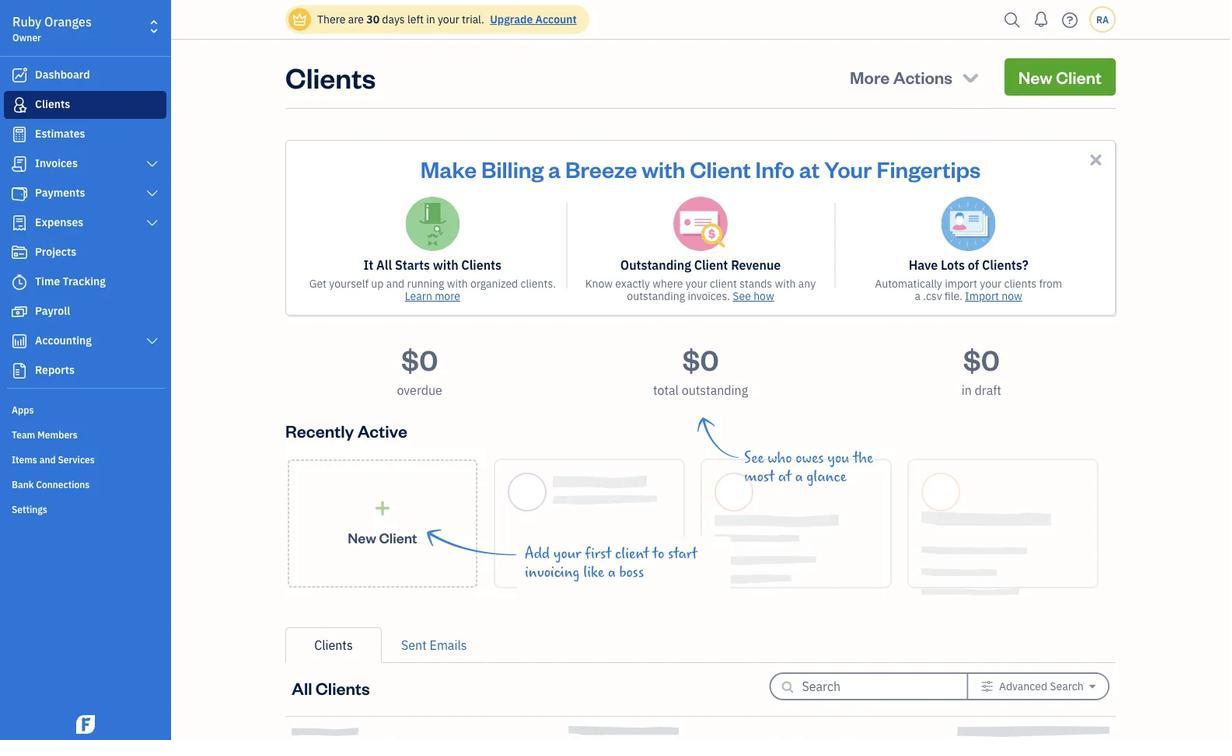 Task type: locate. For each thing, give the bounding box(es) containing it.
$0 for $0 total outstanding
[[682, 341, 719, 378]]

a inside add your first client to start invoicing like a boss
[[608, 564, 616, 581]]

items and services link
[[4, 447, 166, 471]]

1 vertical spatial client
[[615, 545, 649, 562]]

1 vertical spatial new client link
[[288, 460, 478, 588]]

Search text field
[[802, 674, 942, 699]]

1 horizontal spatial at
[[799, 154, 820, 183]]

chevron large down image up reports link
[[145, 335, 159, 348]]

your
[[438, 12, 459, 26], [686, 276, 707, 291], [980, 276, 1002, 291], [554, 545, 581, 562]]

1 horizontal spatial all
[[377, 257, 392, 273]]

you
[[828, 450, 850, 467]]

time
[[35, 274, 60, 289]]

0 vertical spatial client
[[710, 276, 737, 291]]

project image
[[10, 245, 29, 261]]

your inside add your first client to start invoicing like a boss
[[554, 545, 581, 562]]

$0 inside '$0 total outstanding'
[[682, 341, 719, 378]]

clients link up all clients
[[285, 628, 382, 663]]

2 vertical spatial chevron large down image
[[145, 335, 159, 348]]

with right breeze
[[642, 154, 685, 183]]

new down plus icon
[[348, 529, 376, 547]]

1 horizontal spatial $0
[[682, 341, 719, 378]]

clients link
[[4, 91, 166, 119], [285, 628, 382, 663]]

client up boss
[[615, 545, 649, 562]]

0 horizontal spatial $0
[[401, 341, 438, 378]]

1 horizontal spatial in
[[962, 382, 972, 399]]

more
[[850, 66, 890, 88]]

0 vertical spatial at
[[799, 154, 820, 183]]

how
[[754, 289, 774, 303]]

1 vertical spatial at
[[778, 468, 792, 485]]

trial.
[[462, 12, 484, 26]]

estimate image
[[10, 127, 29, 142]]

add your first client to start invoicing like a boss
[[525, 545, 697, 581]]

dashboard image
[[10, 68, 29, 83]]

0 vertical spatial and
[[386, 276, 405, 291]]

total
[[653, 382, 679, 399]]

$0 for $0 overdue
[[401, 341, 438, 378]]

see for see who owes you the most at a glance
[[744, 450, 764, 467]]

$0
[[401, 341, 438, 378], [682, 341, 719, 378], [963, 341, 1000, 378]]

0 horizontal spatial new client link
[[288, 460, 478, 588]]

0 vertical spatial chevron large down image
[[145, 158, 159, 170]]

up
[[371, 276, 384, 291]]

outstanding inside '$0 total outstanding'
[[682, 382, 748, 399]]

0 horizontal spatial client
[[615, 545, 649, 562]]

see up most on the bottom right of the page
[[744, 450, 764, 467]]

at right info
[[799, 154, 820, 183]]

draft
[[975, 382, 1002, 399]]

new client link
[[1005, 58, 1116, 96], [288, 460, 478, 588]]

at down who
[[778, 468, 792, 485]]

your left trial.
[[438, 12, 459, 26]]

exactly
[[615, 276, 650, 291]]

1 vertical spatial new
[[348, 529, 376, 547]]

all clients
[[292, 677, 370, 699]]

start
[[668, 545, 697, 562]]

learn
[[405, 289, 432, 303]]

1 horizontal spatial clients link
[[285, 628, 382, 663]]

0 vertical spatial all
[[377, 257, 392, 273]]

outstanding down outstanding
[[627, 289, 685, 303]]

clients.
[[521, 276, 556, 291]]

new down notifications image
[[1019, 66, 1053, 88]]

and inside main element
[[39, 453, 56, 466]]

items
[[12, 453, 37, 466]]

make
[[421, 154, 477, 183]]

1 vertical spatial new client
[[348, 529, 417, 547]]

0 vertical spatial clients link
[[4, 91, 166, 119]]

new client down plus icon
[[348, 529, 417, 547]]

0 horizontal spatial and
[[39, 453, 56, 466]]

accounting
[[35, 333, 92, 348]]

see left how
[[733, 289, 751, 303]]

0 vertical spatial new client link
[[1005, 58, 1116, 96]]

accounting link
[[4, 327, 166, 355]]

it all starts with clients image
[[405, 197, 460, 251]]

1 horizontal spatial new client link
[[1005, 58, 1116, 96]]

0 vertical spatial outstanding
[[627, 289, 685, 303]]

2 chevron large down image from the top
[[145, 217, 159, 229]]

with left any
[[775, 276, 796, 291]]

expenses
[[35, 215, 83, 229]]

a inside 'see who owes you the most at a glance'
[[795, 468, 803, 485]]

of
[[968, 257, 979, 273]]

more actions
[[850, 66, 953, 88]]

a right like at the bottom of page
[[608, 564, 616, 581]]

reports
[[35, 363, 75, 377]]

$0 inside $0 overdue
[[401, 341, 438, 378]]

at
[[799, 154, 820, 183], [778, 468, 792, 485]]

close image
[[1087, 151, 1105, 169]]

see who owes you the most at a glance
[[744, 450, 873, 485]]

tracking
[[63, 274, 106, 289]]

outstanding
[[627, 289, 685, 303], [682, 382, 748, 399]]

know exactly where your client stands with any outstanding invoices.
[[585, 276, 816, 303]]

your up invoicing
[[554, 545, 581, 562]]

new
[[1019, 66, 1053, 88], [348, 529, 376, 547]]

breeze
[[565, 154, 637, 183]]

info
[[756, 154, 795, 183]]

with inside know exactly where your client stands with any outstanding invoices.
[[775, 276, 796, 291]]

it all starts with clients get yourself up and running with organized clients. learn more
[[309, 257, 556, 303]]

0 horizontal spatial clients link
[[4, 91, 166, 119]]

main element
[[0, 0, 210, 740]]

have
[[909, 257, 938, 273]]

all inside it all starts with clients get yourself up and running with organized clients. learn more
[[377, 257, 392, 273]]

and right items at the bottom of the page
[[39, 453, 56, 466]]

1 horizontal spatial new client
[[1019, 66, 1102, 88]]

estimates
[[35, 126, 85, 141]]

0 vertical spatial new client
[[1019, 66, 1102, 88]]

see inside 'see who owes you the most at a glance'
[[744, 450, 764, 467]]

sent emails
[[401, 637, 467, 654]]

1 chevron large down image from the top
[[145, 158, 159, 170]]

any
[[799, 276, 816, 291]]

in inside the $0 in draft
[[962, 382, 972, 399]]

from
[[1039, 276, 1062, 291]]

$0 for $0 in draft
[[963, 341, 1000, 378]]

automatically
[[875, 276, 943, 291]]

chevron large down image inside invoices link
[[145, 158, 159, 170]]

all
[[377, 257, 392, 273], [292, 677, 312, 699]]

3 chevron large down image from the top
[[145, 335, 159, 348]]

1 horizontal spatial new
[[1019, 66, 1053, 88]]

a left .csv
[[915, 289, 921, 303]]

1 vertical spatial outstanding
[[682, 382, 748, 399]]

.csv
[[923, 289, 942, 303]]

advanced
[[999, 679, 1048, 694]]

client inside add your first client to start invoicing like a boss
[[615, 545, 649, 562]]

clients?
[[982, 257, 1029, 273]]

get
[[309, 276, 327, 291]]

client
[[1056, 66, 1102, 88], [690, 154, 751, 183], [694, 257, 728, 273], [379, 529, 417, 547]]

1 horizontal spatial client
[[710, 276, 737, 291]]

client down plus icon
[[379, 529, 417, 547]]

most
[[744, 468, 775, 485]]

and right up
[[386, 276, 405, 291]]

and inside it all starts with clients get yourself up and running with organized clients. learn more
[[386, 276, 405, 291]]

freshbooks image
[[73, 716, 98, 734]]

1 vertical spatial chevron large down image
[[145, 217, 159, 229]]

ruby
[[12, 14, 41, 30]]

money image
[[10, 304, 29, 320]]

2 horizontal spatial $0
[[963, 341, 1000, 378]]

1 vertical spatial and
[[39, 453, 56, 466]]

30
[[367, 12, 380, 26]]

1 vertical spatial see
[[744, 450, 764, 467]]

$0 up draft
[[963, 341, 1000, 378]]

chevron large down image down chevron large down image
[[145, 217, 159, 229]]

boss
[[619, 564, 644, 581]]

billing
[[481, 154, 544, 183]]

advanced search
[[999, 679, 1084, 694]]

1 horizontal spatial and
[[386, 276, 405, 291]]

in left draft
[[962, 382, 972, 399]]

invoicing
[[525, 564, 580, 581]]

$0 up overdue
[[401, 341, 438, 378]]

1 vertical spatial all
[[292, 677, 312, 699]]

0 horizontal spatial all
[[292, 677, 312, 699]]

0 vertical spatial see
[[733, 289, 751, 303]]

left
[[407, 12, 424, 26]]

a
[[548, 154, 561, 183], [915, 289, 921, 303], [795, 468, 803, 485], [608, 564, 616, 581]]

new client
[[1019, 66, 1102, 88], [348, 529, 417, 547]]

chevron large down image inside expenses link
[[145, 217, 159, 229]]

chevron large down image
[[145, 158, 159, 170], [145, 217, 159, 229], [145, 335, 159, 348]]

and
[[386, 276, 405, 291], [39, 453, 56, 466]]

3 $0 from the left
[[963, 341, 1000, 378]]

0 horizontal spatial new
[[348, 529, 376, 547]]

team
[[12, 429, 35, 441]]

first
[[585, 545, 612, 562]]

0 horizontal spatial new client
[[348, 529, 417, 547]]

new client down 'go to help' image at the right of page
[[1019, 66, 1102, 88]]

$0 down invoices.
[[682, 341, 719, 378]]

invoices.
[[688, 289, 730, 303]]

$0 inside the $0 in draft
[[963, 341, 1000, 378]]

a inside have lots of clients? automatically import your clients from a .csv file. import now
[[915, 289, 921, 303]]

a down owes
[[795, 468, 803, 485]]

stands
[[740, 276, 772, 291]]

emails
[[430, 637, 467, 654]]

client down 'go to help' image at the right of page
[[1056, 66, 1102, 88]]

see
[[733, 289, 751, 303], [744, 450, 764, 467]]

in right the left
[[426, 12, 435, 26]]

2 $0 from the left
[[682, 341, 719, 378]]

chevron large down image up chevron large down image
[[145, 158, 159, 170]]

are
[[348, 12, 364, 26]]

1 $0 from the left
[[401, 341, 438, 378]]

running
[[407, 276, 444, 291]]

your down the clients?
[[980, 276, 1002, 291]]

1 vertical spatial in
[[962, 382, 972, 399]]

0 horizontal spatial at
[[778, 468, 792, 485]]

file.
[[945, 289, 963, 303]]

clients link down dashboard link
[[4, 91, 166, 119]]

your down outstanding client revenue
[[686, 276, 707, 291]]

outstanding right total
[[682, 382, 748, 399]]

items and services
[[12, 453, 95, 466]]

0 vertical spatial in
[[426, 12, 435, 26]]

a right billing
[[548, 154, 561, 183]]

clients
[[285, 58, 376, 95], [35, 97, 70, 111], [461, 257, 502, 273], [314, 637, 353, 654], [316, 677, 370, 699]]

client down outstanding client revenue
[[710, 276, 737, 291]]

apps link
[[4, 397, 166, 421]]

see how
[[733, 289, 774, 303]]



Task type: vqa. For each thing, say whether or not it's contained in the screenshot.
Glance
yes



Task type: describe. For each thing, give the bounding box(es) containing it.
lots
[[941, 257, 965, 273]]

active
[[357, 420, 407, 442]]

import
[[965, 289, 999, 303]]

0 vertical spatial new
[[1019, 66, 1053, 88]]

actions
[[893, 66, 953, 88]]

clients inside main element
[[35, 97, 70, 111]]

payments
[[35, 185, 85, 200]]

members
[[37, 429, 78, 441]]

your inside have lots of clients? automatically import your clients from a .csv file. import now
[[980, 276, 1002, 291]]

more
[[435, 289, 460, 303]]

at inside 'see who owes you the most at a glance'
[[778, 468, 792, 485]]

settings
[[12, 503, 47, 516]]

glance
[[807, 468, 847, 485]]

ra
[[1097, 13, 1109, 26]]

your
[[824, 154, 872, 183]]

dashboard link
[[4, 61, 166, 89]]

make billing a breeze with client info at your fingertips
[[421, 154, 981, 183]]

days
[[382, 12, 405, 26]]

organized
[[471, 276, 518, 291]]

like
[[583, 564, 604, 581]]

chevron large down image for accounting
[[145, 335, 159, 348]]

to
[[653, 545, 664, 562]]

go to help image
[[1058, 8, 1083, 31]]

chart image
[[10, 334, 29, 349]]

time tracking
[[35, 274, 106, 289]]

$0 in draft
[[962, 341, 1002, 399]]

outstanding client revenue image
[[674, 197, 728, 251]]

there
[[317, 12, 346, 26]]

clients inside it all starts with clients get yourself up and running with organized clients. learn more
[[461, 257, 502, 273]]

oranges
[[44, 14, 92, 30]]

recently
[[285, 420, 354, 442]]

payment image
[[10, 186, 29, 201]]

1 vertical spatial clients link
[[285, 628, 382, 663]]

payroll link
[[4, 298, 166, 326]]

client inside know exactly where your client stands with any outstanding invoices.
[[710, 276, 737, 291]]

payroll
[[35, 304, 70, 318]]

search image
[[1000, 8, 1025, 31]]

invoices link
[[4, 150, 166, 178]]

recently active
[[285, 420, 407, 442]]

chevron large down image
[[145, 187, 159, 200]]

$0 total outstanding
[[653, 341, 748, 399]]

settings image
[[981, 681, 994, 693]]

report image
[[10, 363, 29, 379]]

chevron large down image for expenses
[[145, 217, 159, 229]]

expense image
[[10, 215, 29, 231]]

upgrade
[[490, 12, 533, 26]]

team members link
[[4, 422, 166, 446]]

add
[[525, 545, 550, 562]]

the
[[853, 450, 873, 467]]

caretdown image
[[1090, 681, 1096, 693]]

bank connections link
[[4, 472, 166, 495]]

starts
[[395, 257, 430, 273]]

advanced search button
[[969, 674, 1108, 699]]

outstanding
[[620, 257, 691, 273]]

apps
[[12, 404, 34, 416]]

plus image
[[374, 500, 392, 516]]

reports link
[[4, 357, 166, 385]]

have lots of clients? automatically import your clients from a .csv file. import now
[[875, 257, 1062, 303]]

know
[[585, 276, 613, 291]]

ruby oranges owner
[[12, 14, 92, 44]]

overdue
[[397, 382, 442, 399]]

sent
[[401, 637, 427, 654]]

have lots of clients? image
[[942, 197, 996, 251]]

dashboard
[[35, 67, 90, 82]]

bank connections
[[12, 478, 90, 491]]

see for see how
[[733, 289, 751, 303]]

your inside know exactly where your client stands with any outstanding invoices.
[[686, 276, 707, 291]]

yourself
[[329, 276, 369, 291]]

client left info
[[690, 154, 751, 183]]

it
[[364, 257, 374, 273]]

chevron large down image for invoices
[[145, 158, 159, 170]]

timer image
[[10, 275, 29, 290]]

account
[[536, 12, 577, 26]]

owner
[[12, 31, 41, 44]]

invoice image
[[10, 156, 29, 172]]

crown image
[[292, 11, 308, 28]]

services
[[58, 453, 95, 466]]

more actions button
[[836, 58, 995, 96]]

settings link
[[4, 497, 166, 520]]

client up know exactly where your client stands with any outstanding invoices.
[[694, 257, 728, 273]]

estimates link
[[4, 121, 166, 149]]

now
[[1002, 289, 1023, 303]]

search
[[1050, 679, 1084, 694]]

revenue
[[731, 257, 781, 273]]

upgrade account link
[[487, 12, 577, 26]]

$0 overdue
[[397, 341, 442, 399]]

team members
[[12, 429, 78, 441]]

bank
[[12, 478, 34, 491]]

with right running
[[447, 276, 468, 291]]

where
[[653, 276, 683, 291]]

chevrondown image
[[960, 66, 981, 88]]

invoices
[[35, 156, 78, 170]]

0 horizontal spatial in
[[426, 12, 435, 26]]

notifications image
[[1029, 4, 1054, 35]]

outstanding inside know exactly where your client stands with any outstanding invoices.
[[627, 289, 685, 303]]

owes
[[796, 450, 824, 467]]

outstanding client revenue
[[620, 257, 781, 273]]

ra button
[[1090, 6, 1116, 33]]

time tracking link
[[4, 268, 166, 296]]

payments link
[[4, 180, 166, 208]]

with up running
[[433, 257, 459, 273]]

client image
[[10, 97, 29, 113]]



